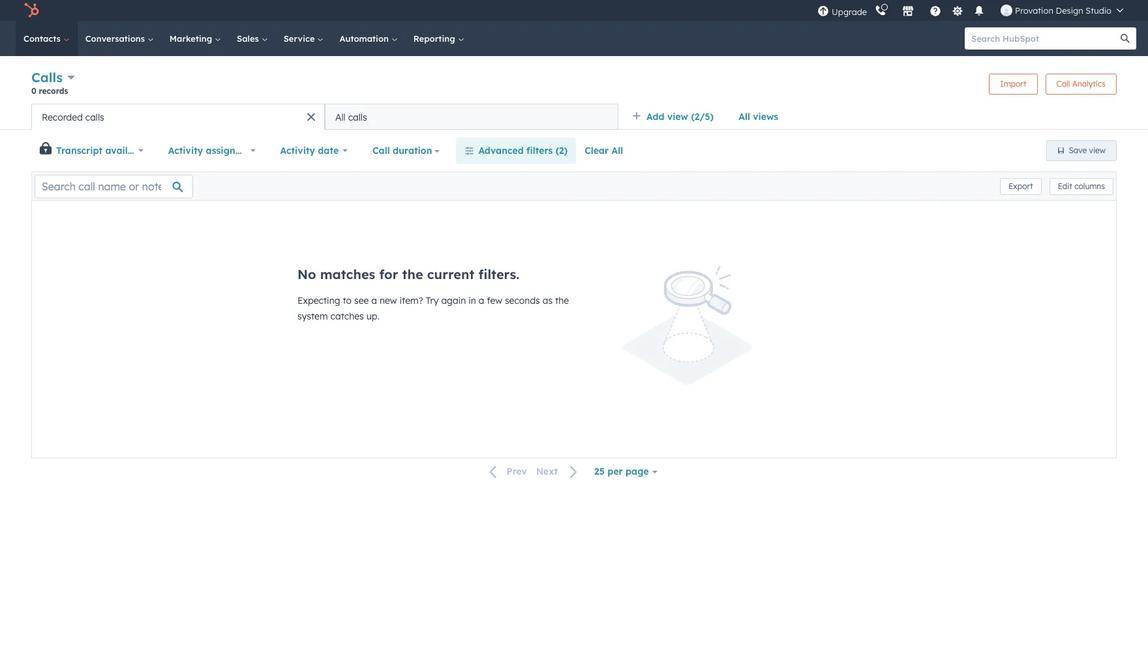 Task type: locate. For each thing, give the bounding box(es) containing it.
0 horizontal spatial a
[[372, 295, 377, 307]]

Search call name or notes search field
[[35, 175, 193, 198]]

menu
[[817, 0, 1133, 21]]

1 horizontal spatial view
[[1090, 146, 1106, 155]]

calling icon image
[[875, 5, 887, 17]]

0 vertical spatial the
[[402, 266, 423, 283]]

activity date button
[[272, 138, 356, 164]]

upgrade image
[[818, 6, 830, 17]]

edit columns
[[1059, 181, 1106, 191]]

next
[[536, 466, 558, 478]]

item?
[[400, 295, 424, 307]]

0 vertical spatial view
[[668, 111, 689, 123]]

0 vertical spatial to
[[249, 145, 259, 157]]

all views link
[[730, 104, 787, 130]]

calls banner
[[31, 68, 1117, 104]]

all
[[739, 111, 751, 123], [335, 111, 346, 123], [612, 145, 623, 157]]

calls up "activity date" popup button
[[348, 111, 367, 123]]

1 calls from the left
[[85, 111, 104, 123]]

seconds
[[505, 295, 540, 307]]

view
[[668, 111, 689, 123], [1090, 146, 1106, 155]]

1 a from the left
[[372, 295, 377, 307]]

0 horizontal spatial activity
[[168, 145, 203, 157]]

per
[[608, 466, 623, 478]]

clear
[[585, 145, 609, 157]]

all calls button
[[325, 104, 619, 130]]

calls
[[31, 69, 63, 86]]

new
[[380, 295, 397, 307]]

2 activity from the left
[[280, 145, 315, 157]]

marketplaces image
[[903, 6, 915, 18]]

2 calls from the left
[[348, 111, 367, 123]]

1 vertical spatial view
[[1090, 146, 1106, 155]]

views
[[753, 111, 779, 123]]

to right assigned
[[249, 145, 259, 157]]

available
[[105, 145, 148, 157]]

call left analytics
[[1057, 79, 1071, 88]]

1 activity from the left
[[168, 145, 203, 157]]

call inside 'banner'
[[1057, 79, 1071, 88]]

advanced filters (2)
[[479, 145, 568, 157]]

(2/5)
[[691, 111, 714, 123]]

activity assigned to
[[168, 145, 259, 157]]

all left views
[[739, 111, 751, 123]]

2 horizontal spatial all
[[739, 111, 751, 123]]

1 horizontal spatial to
[[343, 295, 352, 307]]

the right as
[[555, 295, 569, 307]]

to left see
[[343, 295, 352, 307]]

(2)
[[556, 145, 568, 157]]

transcript
[[56, 145, 103, 157]]

james peterson image
[[1001, 5, 1013, 16]]

calls right recorded
[[85, 111, 104, 123]]

current
[[427, 266, 475, 283]]

import
[[1001, 79, 1027, 88]]

add view (2/5) button
[[624, 104, 730, 130]]

1 horizontal spatial a
[[479, 295, 485, 307]]

marketing link
[[162, 21, 229, 56]]

0 horizontal spatial calls
[[85, 111, 104, 123]]

up.
[[367, 311, 380, 322]]

contacts link
[[16, 21, 77, 56]]

1 horizontal spatial calls
[[348, 111, 367, 123]]

upgrade
[[832, 6, 868, 17]]

call duration button
[[364, 138, 449, 164]]

1 vertical spatial the
[[555, 295, 569, 307]]

1 horizontal spatial call
[[1057, 79, 1071, 88]]

0 horizontal spatial call
[[373, 145, 390, 157]]

25 per page
[[595, 466, 649, 478]]

to
[[249, 145, 259, 157], [343, 295, 352, 307]]

provation
[[1016, 5, 1054, 16]]

1 vertical spatial call
[[373, 145, 390, 157]]

25 per page button
[[586, 459, 667, 485]]

system
[[298, 311, 328, 322]]

all right clear
[[612, 145, 623, 157]]

expecting
[[298, 295, 340, 307]]

next button
[[532, 464, 586, 481]]

automation link
[[332, 21, 406, 56]]

1 horizontal spatial the
[[555, 295, 569, 307]]

all up date at left
[[335, 111, 346, 123]]

view inside popup button
[[668, 111, 689, 123]]

call inside 'button'
[[373, 145, 390, 157]]

try
[[426, 295, 439, 307]]

activity down recorded calls button
[[168, 145, 203, 157]]

clear all
[[585, 145, 623, 157]]

all views
[[739, 111, 779, 123]]

activity date
[[280, 145, 339, 157]]

recorded
[[42, 111, 83, 123]]

a right in
[[479, 295, 485, 307]]

automation
[[340, 33, 391, 44]]

the right for
[[402, 266, 423, 283]]

a
[[372, 295, 377, 307], [479, 295, 485, 307]]

view right save
[[1090, 146, 1106, 155]]

0 horizontal spatial to
[[249, 145, 259, 157]]

1 horizontal spatial activity
[[280, 145, 315, 157]]

1 vertical spatial to
[[343, 295, 352, 307]]

advanced
[[479, 145, 524, 157]]

0 vertical spatial call
[[1057, 79, 1071, 88]]

clear all button
[[576, 138, 632, 164]]

call left duration
[[373, 145, 390, 157]]

the
[[402, 266, 423, 283], [555, 295, 569, 307]]

conversations link
[[77, 21, 162, 56]]

view inside button
[[1090, 146, 1106, 155]]

records
[[39, 86, 68, 96]]

the inside expecting to see a new item? try again in a few seconds as the system catches up.
[[555, 295, 569, 307]]

few
[[487, 295, 503, 307]]

activity left date at left
[[280, 145, 315, 157]]

activity assigned to button
[[160, 138, 264, 164]]

see
[[354, 295, 369, 307]]

0 horizontal spatial view
[[668, 111, 689, 123]]

calls
[[85, 111, 104, 123], [348, 111, 367, 123]]

view right add
[[668, 111, 689, 123]]

help button
[[925, 0, 947, 21]]

call
[[1057, 79, 1071, 88], [373, 145, 390, 157]]

0 horizontal spatial all
[[335, 111, 346, 123]]

help image
[[930, 6, 942, 18]]

edit columns button
[[1050, 178, 1114, 195]]

a right see
[[372, 295, 377, 307]]

calls for all calls
[[348, 111, 367, 123]]



Task type: vqa. For each thing, say whether or not it's contained in the screenshot.
bottommost '0%'
no



Task type: describe. For each thing, give the bounding box(es) containing it.
analytics
[[1073, 79, 1106, 88]]

service
[[284, 33, 318, 44]]

all calls
[[335, 111, 367, 123]]

again
[[442, 295, 466, 307]]

sales link
[[229, 21, 276, 56]]

recorded calls
[[42, 111, 104, 123]]

edit
[[1059, 181, 1073, 191]]

reporting
[[414, 33, 458, 44]]

all for all calls
[[335, 111, 346, 123]]

call analytics link
[[1046, 73, 1117, 94]]

expecting to see a new item? try again in a few seconds as the system catches up.
[[298, 295, 569, 322]]

notifications image
[[974, 6, 986, 18]]

filters.
[[479, 266, 520, 283]]

studio
[[1086, 5, 1112, 16]]

add
[[647, 111, 665, 123]]

activity for activity date
[[280, 145, 315, 157]]

1 horizontal spatial all
[[612, 145, 623, 157]]

conversations
[[85, 33, 147, 44]]

advanced filters (2) button
[[457, 138, 576, 164]]

0 records
[[31, 86, 68, 96]]

0 horizontal spatial the
[[402, 266, 423, 283]]

hubspot image
[[23, 3, 39, 18]]

date
[[318, 145, 339, 157]]

all for all views
[[739, 111, 751, 123]]

0
[[31, 86, 36, 96]]

in
[[469, 295, 476, 307]]

pagination navigation
[[482, 464, 586, 481]]

hubspot link
[[16, 3, 49, 18]]

activity for activity assigned to
[[168, 145, 203, 157]]

settings image
[[952, 6, 964, 17]]

assigned
[[206, 145, 247, 157]]

calling icon button
[[870, 2, 892, 19]]

marketplaces button
[[895, 0, 922, 21]]

save
[[1070, 146, 1088, 155]]

catches
[[331, 311, 364, 322]]

page
[[626, 466, 649, 478]]

provation design studio button
[[994, 0, 1132, 21]]

transcript available
[[56, 145, 148, 157]]

to inside popup button
[[249, 145, 259, 157]]

contacts
[[23, 33, 63, 44]]

prev button
[[482, 464, 532, 481]]

menu containing provation design studio
[[817, 0, 1133, 21]]

2 a from the left
[[479, 295, 485, 307]]

duration
[[393, 145, 432, 157]]

to inside expecting to see a new item? try again in a few seconds as the system catches up.
[[343, 295, 352, 307]]

call analytics
[[1057, 79, 1106, 88]]

marketing
[[170, 33, 215, 44]]

columns
[[1075, 181, 1106, 191]]

Search HubSpot search field
[[965, 27, 1125, 50]]

settings link
[[950, 4, 966, 17]]

prev
[[507, 466, 527, 478]]

call for call duration
[[373, 145, 390, 157]]

transcript available button
[[53, 138, 152, 164]]

no
[[298, 266, 316, 283]]

recorded calls button
[[31, 104, 325, 130]]

view for add
[[668, 111, 689, 123]]

design
[[1056, 5, 1084, 16]]

add view (2/5)
[[647, 111, 714, 123]]

no matches for the current filters.
[[298, 266, 520, 283]]

save view
[[1070, 146, 1106, 155]]

calls button
[[31, 68, 75, 87]]

export button
[[1001, 178, 1042, 195]]

search image
[[1121, 34, 1131, 43]]

matches
[[320, 266, 376, 283]]

filters
[[527, 145, 553, 157]]

for
[[380, 266, 398, 283]]

sales
[[237, 33, 262, 44]]

search button
[[1115, 27, 1137, 50]]

calls for recorded calls
[[85, 111, 104, 123]]

export
[[1009, 181, 1034, 191]]

call for call analytics
[[1057, 79, 1071, 88]]

25
[[595, 466, 605, 478]]

as
[[543, 295, 553, 307]]

save view button
[[1047, 140, 1117, 161]]

call duration
[[373, 145, 432, 157]]

notifications button
[[969, 0, 991, 21]]

reporting link
[[406, 21, 472, 56]]

service link
[[276, 21, 332, 56]]

view for save
[[1090, 146, 1106, 155]]

import button
[[990, 73, 1038, 94]]



